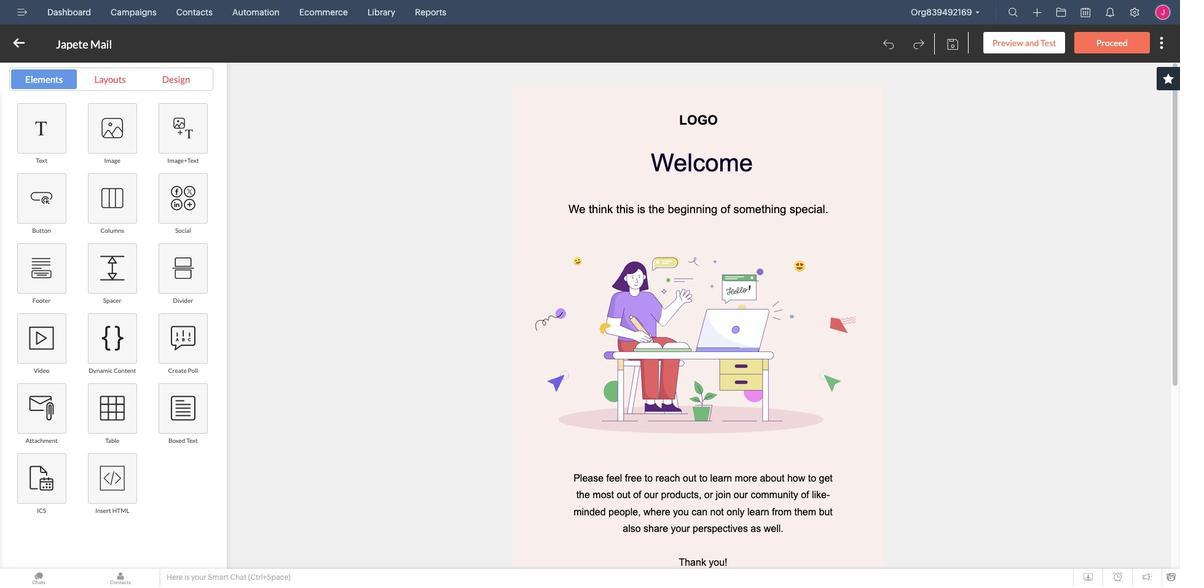 Task type: describe. For each thing, give the bounding box(es) containing it.
chats image
[[0, 569, 77, 586]]

contacts image
[[82, 569, 159, 586]]

(ctrl+space)
[[248, 574, 291, 582]]

chat
[[230, 574, 247, 582]]

ecommerce
[[299, 7, 348, 17]]

automation
[[232, 7, 280, 17]]

is
[[184, 574, 190, 582]]

here is your smart chat (ctrl+space)
[[167, 574, 291, 582]]

reports link
[[410, 0, 451, 25]]

dashboard
[[47, 7, 91, 17]]

smart
[[208, 574, 229, 582]]

dashboard link
[[42, 0, 96, 25]]

contacts link
[[171, 0, 218, 25]]

contacts
[[176, 7, 213, 17]]

org839492169
[[911, 7, 972, 17]]



Task type: vqa. For each thing, say whether or not it's contained in the screenshot.
your
yes



Task type: locate. For each thing, give the bounding box(es) containing it.
automation link
[[227, 0, 285, 25]]

folder image
[[1056, 7, 1066, 17]]

configure settings image
[[1130, 7, 1140, 17]]

library
[[368, 7, 395, 17]]

notifications image
[[1105, 7, 1115, 17]]

library link
[[363, 0, 400, 25]]

calendar image
[[1081, 7, 1090, 17]]

ecommerce link
[[294, 0, 353, 25]]

here
[[167, 574, 183, 582]]

quick actions image
[[1033, 8, 1042, 17]]

search image
[[1008, 7, 1018, 17]]

reports
[[415, 7, 446, 17]]

campaigns link
[[106, 0, 161, 25]]

campaigns
[[111, 7, 157, 17]]

your
[[191, 574, 207, 582]]



